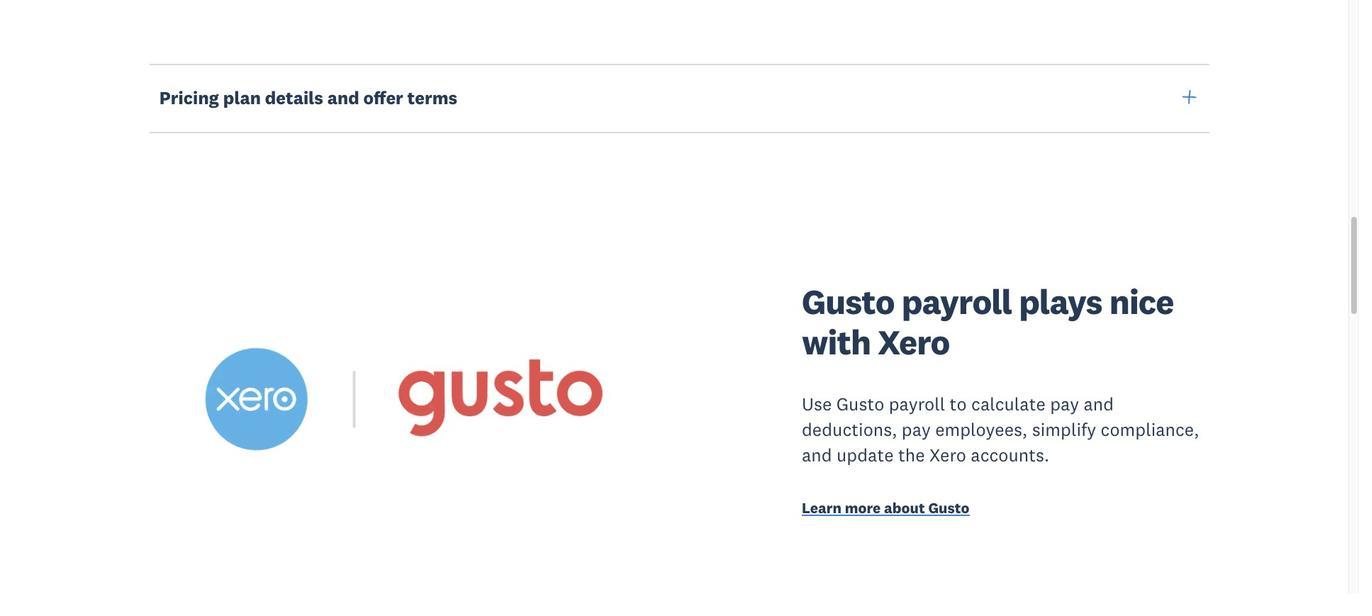 Task type: locate. For each thing, give the bounding box(es) containing it.
use
[[802, 393, 832, 416]]

1 vertical spatial gusto
[[836, 393, 884, 416]]

and
[[327, 86, 359, 109], [1084, 393, 1114, 416], [802, 444, 832, 466]]

1 vertical spatial payroll
[[889, 393, 945, 416]]

and inside dropdown button
[[327, 86, 359, 109]]

pay up the
[[902, 418, 931, 441]]

and left the offer
[[327, 86, 359, 109]]

2 vertical spatial and
[[802, 444, 832, 466]]

xero
[[878, 320, 950, 364], [930, 444, 966, 466]]

gusto inside gusto payroll plays nice with xero
[[802, 280, 895, 324]]

2 vertical spatial gusto
[[928, 498, 970, 517]]

employees,
[[935, 418, 1028, 441]]

details
[[265, 86, 323, 109]]

0 horizontal spatial and
[[327, 86, 359, 109]]

pay
[[1050, 393, 1079, 416], [902, 418, 931, 441]]

0 vertical spatial xero
[[878, 320, 950, 364]]

0 vertical spatial gusto
[[802, 280, 895, 324]]

accounts.
[[971, 444, 1050, 466]]

use gusto payroll to calculate pay and deductions, pay employees, simplify compliance, and update the xero accounts.
[[802, 393, 1199, 466]]

pay up simplify
[[1050, 393, 1079, 416]]

payroll
[[902, 280, 1012, 324], [889, 393, 945, 416]]

the
[[898, 444, 925, 466]]

about
[[884, 498, 925, 517]]

and up simplify
[[1084, 393, 1114, 416]]

offer
[[363, 86, 403, 109]]

1 vertical spatial and
[[1084, 393, 1114, 416]]

learn more about gusto link
[[802, 498, 1210, 521]]

0 horizontal spatial pay
[[902, 418, 931, 441]]

terms
[[407, 86, 457, 109]]

2 horizontal spatial and
[[1084, 393, 1114, 416]]

pricing
[[159, 86, 219, 109]]

gusto payroll plays nice with xero
[[802, 280, 1174, 364]]

0 vertical spatial payroll
[[902, 280, 1012, 324]]

1 horizontal spatial and
[[802, 444, 832, 466]]

learn more about gusto
[[802, 498, 970, 517]]

and down deductions,
[[802, 444, 832, 466]]

xero and gusto brands image
[[150, 272, 666, 528]]

1 horizontal spatial pay
[[1050, 393, 1079, 416]]

xero inside gusto payroll plays nice with xero
[[878, 320, 950, 364]]

gusto
[[802, 280, 895, 324], [836, 393, 884, 416], [928, 498, 970, 517]]

0 vertical spatial and
[[327, 86, 359, 109]]

to
[[950, 393, 967, 416]]

0 vertical spatial pay
[[1050, 393, 1079, 416]]

gusto inside use gusto payroll to calculate pay and deductions, pay employees, simplify compliance, and update the xero accounts.
[[836, 393, 884, 416]]

1 vertical spatial xero
[[930, 444, 966, 466]]



Task type: describe. For each thing, give the bounding box(es) containing it.
pricing plan details and offer terms button
[[150, 64, 1210, 133]]

1 vertical spatial pay
[[902, 418, 931, 441]]

payroll inside use gusto payroll to calculate pay and deductions, pay employees, simplify compliance, and update the xero accounts.
[[889, 393, 945, 416]]

nice
[[1109, 280, 1174, 324]]

update
[[837, 444, 894, 466]]

payroll inside gusto payroll plays nice with xero
[[902, 280, 1012, 324]]

calculate
[[971, 393, 1046, 416]]

pricing plan details and offer terms
[[159, 86, 457, 109]]

deductions,
[[802, 418, 897, 441]]

plan
[[223, 86, 261, 109]]

compliance,
[[1101, 418, 1199, 441]]

xero inside use gusto payroll to calculate pay and deductions, pay employees, simplify compliance, and update the xero accounts.
[[930, 444, 966, 466]]

with
[[802, 320, 871, 364]]

simplify
[[1032, 418, 1096, 441]]

plays
[[1019, 280, 1102, 324]]

more
[[845, 498, 881, 517]]

learn
[[802, 498, 842, 517]]



Task type: vqa. For each thing, say whether or not it's contained in the screenshot.
PAYROLL within the Gusto payroll plays nice with Xero
yes



